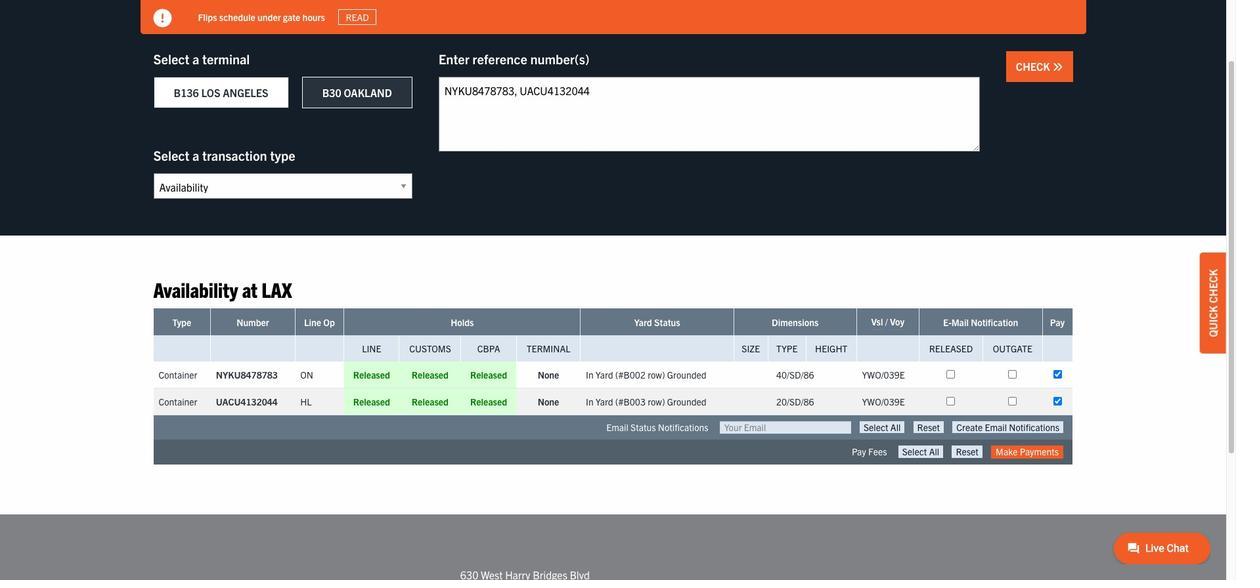 Task type: describe. For each thing, give the bounding box(es) containing it.
size
[[742, 343, 760, 355]]

outgate
[[993, 343, 1033, 355]]

none for in yard (#b002 row) grounded
[[538, 369, 559, 381]]

check inside check button
[[1016, 60, 1053, 73]]

none for in yard (#b003 row) grounded
[[538, 396, 559, 408]]

customs
[[409, 343, 451, 355]]

(#b003
[[615, 396, 646, 408]]

lax
[[262, 277, 292, 302]]

terminal
[[527, 343, 571, 355]]

e-mail notification
[[943, 317, 1018, 329]]

number
[[237, 317, 269, 329]]

grounded for in yard (#b002 row) grounded
[[667, 369, 707, 381]]

voy
[[890, 316, 905, 328]]

b30
[[322, 86, 341, 99]]

on
[[300, 369, 313, 381]]

oakland
[[344, 86, 392, 99]]

payments
[[1020, 446, 1059, 458]]

nyku8478783
[[216, 369, 278, 381]]

line for line op
[[304, 317, 321, 329]]

email
[[607, 422, 629, 434]]

yard for (#b002
[[596, 369, 613, 381]]

solid image
[[153, 9, 172, 28]]

check button
[[1006, 51, 1073, 82]]

make payments link
[[991, 446, 1064, 459]]

container for nyku8478783
[[159, 369, 197, 381]]

solid image
[[1053, 62, 1063, 72]]

email status notifications
[[607, 422, 709, 434]]

read link
[[338, 9, 377, 25]]

in for in yard (#b002 row) grounded
[[586, 369, 594, 381]]

flips schedule under gate hours
[[198, 11, 325, 23]]

vsl
[[871, 316, 883, 328]]

ywo/039e for 20/sd/86
[[862, 396, 905, 408]]

notification
[[971, 317, 1018, 329]]

0 horizontal spatial type
[[172, 317, 191, 329]]

uacu4132044
[[216, 396, 278, 408]]

b30 oakland
[[322, 86, 392, 99]]

quick check link
[[1200, 253, 1226, 354]]

quick check
[[1207, 269, 1220, 338]]

make
[[996, 446, 1018, 458]]

b136 los angeles
[[174, 86, 268, 99]]

cbpa
[[477, 343, 500, 355]]

schedule
[[219, 11, 255, 23]]

enter reference number(s)
[[439, 51, 590, 67]]

Your Email email field
[[720, 422, 851, 435]]

angeles
[[223, 86, 268, 99]]

pay for pay
[[1050, 317, 1065, 329]]

row) for (#b002
[[648, 369, 665, 381]]

notifications
[[658, 422, 709, 434]]

hours
[[303, 11, 325, 23]]

op
[[323, 317, 335, 329]]

ywo/039e for 40/sd/86
[[862, 369, 905, 381]]

select a terminal
[[153, 51, 250, 67]]

Enter reference number(s) text field
[[439, 77, 980, 152]]

/
[[885, 316, 888, 328]]

reference
[[473, 51, 527, 67]]

line op
[[304, 317, 335, 329]]

yard status
[[634, 317, 680, 329]]

0 vertical spatial yard
[[634, 317, 652, 329]]



Task type: vqa. For each thing, say whether or not it's contained in the screenshot.
'Select' for Select a transaction type
yes



Task type: locate. For each thing, give the bounding box(es) containing it.
line left customs
[[362, 343, 381, 355]]

line
[[304, 317, 321, 329], [362, 343, 381, 355]]

0 horizontal spatial pay
[[852, 446, 866, 458]]

1 none from the top
[[538, 369, 559, 381]]

select for select a terminal
[[153, 51, 189, 67]]

grounded
[[667, 369, 707, 381], [667, 396, 707, 408]]

1 ywo/039e from the top
[[862, 369, 905, 381]]

None checkbox
[[947, 371, 955, 379], [1009, 371, 1017, 379], [1053, 371, 1062, 379], [947, 398, 955, 406], [1009, 398, 1017, 406], [1053, 398, 1062, 406], [947, 371, 955, 379], [1009, 371, 1017, 379], [1053, 371, 1062, 379], [947, 398, 955, 406], [1009, 398, 1017, 406], [1053, 398, 1062, 406]]

2 ywo/039e from the top
[[862, 396, 905, 408]]

in left (#b002
[[586, 369, 594, 381]]

0 vertical spatial none
[[538, 369, 559, 381]]

select for select a transaction type
[[153, 147, 189, 164]]

type
[[270, 147, 295, 164]]

1 vertical spatial in
[[586, 396, 594, 408]]

row) up email status notifications
[[648, 396, 665, 408]]

a for transaction
[[192, 147, 199, 164]]

0 vertical spatial in
[[586, 369, 594, 381]]

2 row) from the top
[[648, 396, 665, 408]]

check
[[1016, 60, 1053, 73], [1207, 269, 1220, 304]]

los
[[201, 86, 220, 99]]

2 container from the top
[[159, 396, 197, 408]]

enter
[[439, 51, 470, 67]]

transaction
[[202, 147, 267, 164]]

a left transaction
[[192, 147, 199, 164]]

0 vertical spatial ywo/039e
[[862, 369, 905, 381]]

b136
[[174, 86, 199, 99]]

a for terminal
[[192, 51, 199, 67]]

status for yard
[[654, 317, 680, 329]]

yard for (#b003
[[596, 396, 613, 408]]

0 vertical spatial container
[[159, 369, 197, 381]]

released
[[929, 343, 973, 355], [353, 369, 390, 381], [412, 369, 449, 381], [470, 369, 507, 381], [353, 396, 390, 408], [412, 396, 449, 408], [470, 396, 507, 408]]

0 horizontal spatial line
[[304, 317, 321, 329]]

in
[[586, 369, 594, 381], [586, 396, 594, 408]]

0 vertical spatial a
[[192, 51, 199, 67]]

2 vertical spatial yard
[[596, 396, 613, 408]]

yard up in yard (#b002 row) grounded
[[634, 317, 652, 329]]

dimensions
[[772, 317, 819, 329]]

in left (#b003
[[586, 396, 594, 408]]

0 vertical spatial row)
[[648, 369, 665, 381]]

line for line
[[362, 343, 381, 355]]

pay
[[1050, 317, 1065, 329], [852, 446, 866, 458]]

row) for (#b003
[[648, 396, 665, 408]]

0 vertical spatial grounded
[[667, 369, 707, 381]]

e-
[[943, 317, 952, 329]]

1 vertical spatial line
[[362, 343, 381, 355]]

0 vertical spatial status
[[654, 317, 680, 329]]

2 select from the top
[[153, 147, 189, 164]]

1 grounded from the top
[[667, 369, 707, 381]]

container for uacu4132044
[[159, 396, 197, 408]]

(#b002
[[615, 369, 646, 381]]

mail
[[952, 317, 969, 329]]

0 horizontal spatial check
[[1016, 60, 1053, 73]]

ywo/039e down /
[[862, 369, 905, 381]]

1 vertical spatial status
[[631, 422, 656, 434]]

2 in from the top
[[586, 396, 594, 408]]

status
[[654, 317, 680, 329], [631, 422, 656, 434]]

container
[[159, 369, 197, 381], [159, 396, 197, 408]]

none
[[538, 369, 559, 381], [538, 396, 559, 408]]

yard
[[634, 317, 652, 329], [596, 369, 613, 381], [596, 396, 613, 408]]

2 grounded from the top
[[667, 396, 707, 408]]

check inside quick check 'link'
[[1207, 269, 1220, 304]]

grounded up in yard (#b003 row) grounded
[[667, 369, 707, 381]]

grounded for in yard (#b003 row) grounded
[[667, 396, 707, 408]]

under
[[258, 11, 281, 23]]

20/sd/86
[[776, 396, 814, 408]]

1 vertical spatial yard
[[596, 369, 613, 381]]

fees
[[868, 446, 887, 458]]

status down in yard (#b003 row) grounded
[[631, 422, 656, 434]]

40/sd/86
[[776, 369, 814, 381]]

1 vertical spatial none
[[538, 396, 559, 408]]

1 vertical spatial row)
[[648, 396, 665, 408]]

1 in from the top
[[586, 369, 594, 381]]

0 vertical spatial check
[[1016, 60, 1053, 73]]

select left transaction
[[153, 147, 189, 164]]

ywo/039e up 'fees' at bottom right
[[862, 396, 905, 408]]

number(s)
[[530, 51, 590, 67]]

2 a from the top
[[192, 147, 199, 164]]

pay right notification
[[1050, 317, 1065, 329]]

row) right (#b002
[[648, 369, 665, 381]]

height
[[815, 343, 848, 355]]

1 vertical spatial a
[[192, 147, 199, 164]]

type down availability
[[172, 317, 191, 329]]

yard left (#b002
[[596, 369, 613, 381]]

hl
[[300, 396, 312, 408]]

terminal
[[202, 51, 250, 67]]

a
[[192, 51, 199, 67], [192, 147, 199, 164]]

2 none from the top
[[538, 396, 559, 408]]

footer
[[0, 515, 1226, 581]]

grounded up notifications
[[667, 396, 707, 408]]

status for email
[[631, 422, 656, 434]]

in for in yard (#b003 row) grounded
[[586, 396, 594, 408]]

1 container from the top
[[159, 369, 197, 381]]

at
[[242, 277, 258, 302]]

1 select from the top
[[153, 51, 189, 67]]

pay left 'fees' at bottom right
[[852, 446, 866, 458]]

yard left (#b003
[[596, 396, 613, 408]]

line left op
[[304, 317, 321, 329]]

1 vertical spatial grounded
[[667, 396, 707, 408]]

0 vertical spatial type
[[172, 317, 191, 329]]

flips
[[198, 11, 217, 23]]

select a transaction type
[[153, 147, 295, 164]]

1 horizontal spatial line
[[362, 343, 381, 355]]

a left terminal
[[192, 51, 199, 67]]

select
[[153, 51, 189, 67], [153, 147, 189, 164]]

quick
[[1207, 306, 1220, 338]]

1 vertical spatial select
[[153, 147, 189, 164]]

availability at lax
[[153, 277, 292, 302]]

holds
[[451, 317, 474, 329]]

read
[[346, 11, 369, 23]]

0 vertical spatial pay
[[1050, 317, 1065, 329]]

1 horizontal spatial check
[[1207, 269, 1220, 304]]

1 vertical spatial container
[[159, 396, 197, 408]]

pay for pay fees
[[852, 446, 866, 458]]

make payments
[[996, 446, 1059, 458]]

gate
[[283, 11, 300, 23]]

1 vertical spatial check
[[1207, 269, 1220, 304]]

row)
[[648, 369, 665, 381], [648, 396, 665, 408]]

in yard (#b003 row) grounded
[[586, 396, 707, 408]]

1 vertical spatial type
[[777, 343, 798, 355]]

1 a from the top
[[192, 51, 199, 67]]

None button
[[860, 422, 905, 434], [914, 422, 944, 434], [953, 422, 1064, 434], [899, 446, 943, 458], [952, 446, 983, 458], [860, 422, 905, 434], [914, 422, 944, 434], [953, 422, 1064, 434], [899, 446, 943, 458], [952, 446, 983, 458]]

vsl / voy
[[871, 316, 905, 328]]

type
[[172, 317, 191, 329], [777, 343, 798, 355]]

type up 40/sd/86
[[777, 343, 798, 355]]

0 vertical spatial line
[[304, 317, 321, 329]]

in yard (#b002 row) grounded
[[586, 369, 707, 381]]

1 horizontal spatial pay
[[1050, 317, 1065, 329]]

pay fees
[[852, 446, 887, 458]]

status up in yard (#b002 row) grounded
[[654, 317, 680, 329]]

1 vertical spatial ywo/039e
[[862, 396, 905, 408]]

availability
[[153, 277, 238, 302]]

1 vertical spatial pay
[[852, 446, 866, 458]]

1 horizontal spatial type
[[777, 343, 798, 355]]

1 row) from the top
[[648, 369, 665, 381]]

select up b136
[[153, 51, 189, 67]]

ywo/039e
[[862, 369, 905, 381], [862, 396, 905, 408]]

0 vertical spatial select
[[153, 51, 189, 67]]



